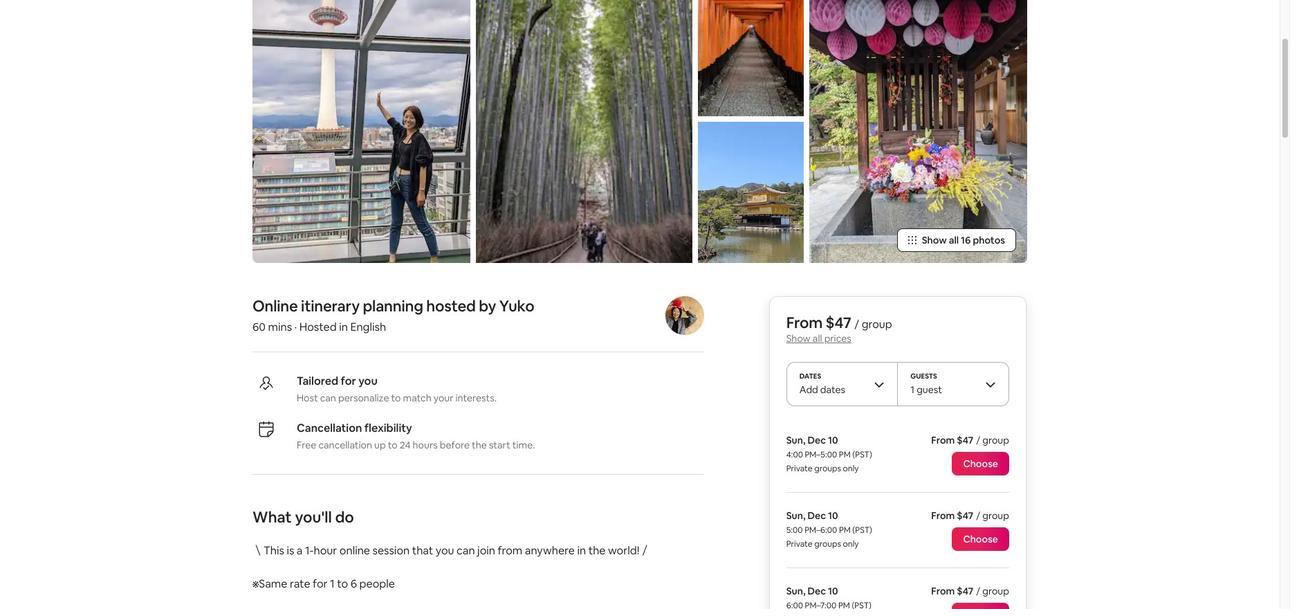 Task type: describe. For each thing, give the bounding box(es) containing it.
before
[[440, 439, 470, 451]]

add
[[800, 383, 819, 396]]

only for sun, dec 10 5:00 pm–6:00 pm (pst) private groups only
[[843, 538, 859, 549]]

choose for sun, dec 10 4:00 pm–5:00 pm (pst) private groups only
[[964, 457, 999, 470]]

rate
[[290, 576, 310, 591]]

dec for sun, dec 10 4:00 pm–5:00 pm (pst) private groups only
[[808, 434, 826, 446]]

sun, dec 10
[[787, 585, 839, 597]]

2 vertical spatial to
[[337, 576, 348, 591]]

6
[[351, 576, 357, 591]]

show all 16 photos link
[[897, 228, 1017, 252]]

※same
[[253, 576, 288, 591]]

personalize
[[338, 392, 389, 404]]

※same rate for 1 to 6 people
[[253, 576, 395, 591]]

group inside from $47 / group show all prices
[[862, 317, 893, 331]]

choose link for sun, dec 10 5:00 pm–6:00 pm (pst) private groups only
[[953, 527, 1010, 551]]

1-
[[305, 543, 314, 558]]

in inside online itinerary planning hosted by yuko 60 mins · hosted in english
[[339, 320, 348, 334]]

from $47 / group for sun, dec 10 4:00 pm–5:00 pm (pst) private groups only
[[932, 434, 1010, 446]]

·
[[295, 320, 297, 334]]

show all prices button
[[787, 332, 852, 345]]

from $47 / group show all prices
[[787, 313, 893, 345]]

hosted
[[300, 320, 337, 334]]

guests 1 guest
[[911, 372, 943, 396]]

up
[[374, 439, 386, 451]]

anywhere
[[525, 543, 575, 558]]

0 horizontal spatial 1
[[330, 576, 335, 591]]

(pst) for sun, dec 10 4:00 pm–5:00 pm (pst) private groups only
[[853, 449, 873, 460]]

host
[[297, 392, 318, 404]]

photos
[[973, 234, 1006, 246]]

cancellation
[[297, 421, 362, 435]]

join
[[478, 543, 496, 558]]

you'll
[[295, 507, 332, 527]]

to inside cancellation flexibility free cancellation up to 24 hours before the start time.
[[388, 439, 398, 451]]

you inside tailored for you host can personalize to match your interests.
[[359, 374, 378, 388]]

dec for sun, dec 10 5:00 pm–6:00 pm (pst) private groups only
[[808, 509, 826, 522]]

pm–6:00
[[805, 525, 838, 536]]

1 vertical spatial in
[[578, 543, 586, 558]]

online
[[340, 543, 370, 558]]

sun, for sun, dec 10
[[787, 585, 806, 597]]

flexibility
[[365, 421, 412, 435]]

session
[[373, 543, 410, 558]]

that
[[412, 543, 433, 558]]

sun, dec 10 4:00 pm–5:00 pm (pst) private groups only
[[787, 434, 873, 474]]

dec for sun, dec 10
[[808, 585, 826, 597]]

sun, dec 10 5:00 pm–6:00 pm (pst) private groups only
[[787, 509, 873, 549]]

dates
[[800, 372, 822, 381]]

a
[[297, 543, 303, 558]]

match
[[403, 392, 432, 404]]

people
[[360, 576, 395, 591]]

cancellation flexibility free cancellation up to 24 hours before the start time.
[[297, 421, 535, 451]]

choose link for sun, dec 10 4:00 pm–5:00 pm (pst) private groups only
[[953, 452, 1010, 475]]

0 horizontal spatial for
[[313, 576, 328, 591]]

your
[[434, 392, 454, 404]]

by yuko
[[479, 296, 535, 316]]

1 horizontal spatial can
[[457, 543, 475, 558]]

24
[[400, 439, 411, 451]]

pm for sun, dec 10 4:00 pm–5:00 pm (pst) private groups only
[[839, 449, 851, 460]]

free
[[297, 439, 317, 451]]

hosted
[[427, 296, 476, 316]]

1 horizontal spatial the
[[589, 543, 606, 558]]

groups for sun, dec 10 5:00 pm–6:00 pm (pst) private groups only
[[815, 538, 842, 549]]

/ inside from $47 / group show all prices
[[855, 317, 860, 331]]

$47 inside from $47 / group show all prices
[[826, 313, 852, 332]]

dates
[[821, 383, 846, 396]]

all inside from $47 / group show all prices
[[813, 332, 823, 345]]

to inside tailored for you host can personalize to match your interests.
[[391, 392, 401, 404]]

guests
[[911, 372, 938, 381]]

groups for sun, dec 10 4:00 pm–5:00 pm (pst) private groups only
[[815, 463, 842, 474]]

hour
[[314, 543, 337, 558]]



Task type: vqa. For each thing, say whether or not it's contained in the screenshot.
Sun, Dec 10 4:00 PM–5:00 PM (PST) Private groups only Dec
yes



Task type: locate. For each thing, give the bounding box(es) containing it.
(pst) for sun, dec 10 5:00 pm–6:00 pm (pst) private groups only
[[853, 525, 873, 536]]

dec inside sun, dec 10 4:00 pm–5:00 pm (pst) private groups only
[[808, 434, 826, 446]]

dec up pm–5:00
[[808, 434, 826, 446]]

0 horizontal spatial you
[[359, 374, 378, 388]]

1 vertical spatial dec
[[808, 509, 826, 522]]

to left match
[[391, 392, 401, 404]]

1 vertical spatial to
[[388, 439, 398, 451]]

dec up pm–6:00
[[808, 509, 826, 522]]

pm right pm–5:00
[[839, 449, 851, 460]]

hours
[[413, 439, 438, 451]]

0 vertical spatial in
[[339, 320, 348, 334]]

choose for sun, dec 10 5:00 pm–6:00 pm (pst) private groups only
[[964, 533, 999, 545]]

sun, inside sun, dec 10 5:00 pm–6:00 pm (pst) private groups only
[[787, 509, 806, 522]]

private for sun, dec 10 4:00 pm–5:00 pm (pst) private groups only
[[787, 463, 813, 474]]

2 only from the top
[[843, 538, 859, 549]]

time.
[[513, 439, 535, 451]]

10 up pm–5:00
[[828, 434, 839, 446]]

10 inside sun, dec 10 4:00 pm–5:00 pm (pst) private groups only
[[828, 434, 839, 446]]

10 for sun, dec 10 4:00 pm–5:00 pm (pst) private groups only
[[828, 434, 839, 446]]

to left 24
[[388, 439, 398, 451]]

interests.
[[456, 392, 497, 404]]

2 10 from the top
[[828, 509, 839, 522]]

private inside sun, dec 10 5:00 pm–6:00 pm (pst) private groups only
[[787, 538, 813, 549]]

2 groups from the top
[[815, 538, 842, 549]]

2 dec from the top
[[808, 509, 826, 522]]

groups inside sun, dec 10 4:00 pm–5:00 pm (pst) private groups only
[[815, 463, 842, 474]]

choose
[[964, 457, 999, 470], [964, 533, 999, 545]]

0 vertical spatial choose link
[[953, 452, 1010, 475]]

world!／
[[608, 543, 651, 558]]

the left start
[[472, 439, 487, 451]]

1 vertical spatial sun,
[[787, 509, 806, 522]]

(pst)
[[853, 449, 873, 460], [853, 525, 873, 536]]

10 inside sun, dec 10 5:00 pm–6:00 pm (pst) private groups only
[[828, 509, 839, 522]]

0 horizontal spatial show
[[787, 332, 811, 345]]

pm inside sun, dec 10 5:00 pm–6:00 pm (pst) private groups only
[[839, 525, 851, 536]]

from inside from $47 / group show all prices
[[787, 313, 823, 332]]

1 horizontal spatial for
[[341, 374, 356, 388]]

online itinerary planning hosted by yuko 60 mins · hosted in english
[[253, 296, 535, 334]]

1 dec from the top
[[808, 434, 826, 446]]

0 vertical spatial pm
[[839, 449, 851, 460]]

pm
[[839, 449, 851, 460], [839, 525, 851, 536]]

planning
[[363, 296, 423, 316]]

2 sun, from the top
[[787, 509, 806, 522]]

experience cover photo image
[[253, 0, 471, 263], [253, 0, 471, 263]]

1 horizontal spatial all
[[949, 234, 959, 246]]

what you'll do
[[253, 507, 354, 527]]

all left 'prices'
[[813, 332, 823, 345]]

1 vertical spatial you
[[436, 543, 454, 558]]

2 private from the top
[[787, 538, 813, 549]]

guest
[[917, 383, 943, 396]]

in
[[339, 320, 348, 334], [578, 543, 586, 558]]

private
[[787, 463, 813, 474], [787, 538, 813, 549]]

1 vertical spatial for
[[313, 576, 328, 591]]

private for sun, dec 10 5:00 pm–6:00 pm (pst) private groups only
[[787, 538, 813, 549]]

0 horizontal spatial the
[[472, 439, 487, 451]]

10 for sun, dec 10
[[828, 585, 839, 597]]

1 vertical spatial choose link
[[953, 527, 1010, 551]]

2 choose from the top
[[964, 533, 999, 545]]

in right the anywhere
[[578, 543, 586, 558]]

you right the that
[[436, 543, 454, 558]]

4:00
[[787, 449, 803, 460]]

1 vertical spatial from $47 / group
[[932, 509, 1010, 522]]

0 vertical spatial dec
[[808, 434, 826, 446]]

for right rate
[[313, 576, 328, 591]]

all left 16
[[949, 234, 959, 246]]

1 choose link from the top
[[953, 452, 1010, 475]]

1 choose from the top
[[964, 457, 999, 470]]

1 pm from the top
[[839, 449, 851, 460]]

1 left 6
[[330, 576, 335, 591]]

tailored for you host can personalize to match your interests.
[[297, 374, 497, 404]]

1 vertical spatial groups
[[815, 538, 842, 549]]

0 vertical spatial 1
[[911, 383, 915, 396]]

for inside tailored for you host can personalize to match your interests.
[[341, 374, 356, 388]]

show
[[922, 234, 947, 246], [787, 332, 811, 345]]

sun,
[[787, 434, 806, 446], [787, 509, 806, 522], [787, 585, 806, 597]]

groups
[[815, 463, 842, 474], [815, 538, 842, 549]]

1 vertical spatial private
[[787, 538, 813, 549]]

in left the english
[[339, 320, 348, 334]]

0 vertical spatial the
[[472, 439, 487, 451]]

1 (pst) from the top
[[853, 449, 873, 460]]

dec
[[808, 434, 826, 446], [808, 509, 826, 522], [808, 585, 826, 597]]

cancellation
[[319, 439, 372, 451]]

10 for sun, dec 10 5:00 pm–6:00 pm (pst) private groups only
[[828, 509, 839, 522]]

sun, inside sun, dec 10 4:00 pm–5:00 pm (pst) private groups only
[[787, 434, 806, 446]]

1 vertical spatial choose
[[964, 533, 999, 545]]

60
[[253, 320, 266, 334]]

dec inside sun, dec 10 5:00 pm–6:00 pm (pst) private groups only
[[808, 509, 826, 522]]

sun, for sun, dec 10 5:00 pm–6:00 pm (pst) private groups only
[[787, 509, 806, 522]]

dec down pm–6:00
[[808, 585, 826, 597]]

experience photo 1 image
[[476, 0, 693, 263], [476, 0, 693, 263]]

0 vertical spatial you
[[359, 374, 378, 388]]

experience photo 3 image
[[698, 122, 804, 263], [698, 122, 804, 263]]

3 10 from the top
[[828, 585, 839, 597]]

for
[[341, 374, 356, 388], [313, 576, 328, 591]]

experience photo 4 image
[[809, 0, 1028, 263], [809, 0, 1028, 263]]

to left 6
[[337, 576, 348, 591]]

1 10 from the top
[[828, 434, 839, 446]]

experience photo 2 image
[[698, 0, 804, 116], [698, 0, 804, 116]]

1 inside guests 1 guest
[[911, 383, 915, 396]]

2 from $47 / group from the top
[[932, 509, 1010, 522]]

prices
[[825, 332, 852, 345]]

pm for sun, dec 10 5:00 pm–6:00 pm (pst) private groups only
[[839, 525, 851, 536]]

sun, down 5:00
[[787, 585, 806, 597]]

1 sun, from the top
[[787, 434, 806, 446]]

the left world!／
[[589, 543, 606, 558]]

show all 16 photos
[[922, 234, 1006, 246]]

0 vertical spatial (pst)
[[853, 449, 873, 460]]

3 dec from the top
[[808, 585, 826, 597]]

10
[[828, 434, 839, 446], [828, 509, 839, 522], [828, 585, 839, 597]]

1 horizontal spatial you
[[436, 543, 454, 558]]

what
[[253, 507, 292, 527]]

2 vertical spatial sun,
[[787, 585, 806, 597]]

can inside tailored for you host can personalize to match your interests.
[[320, 392, 336, 404]]

0 vertical spatial private
[[787, 463, 813, 474]]

3 from $47 / group from the top
[[932, 585, 1010, 597]]

from $47 / group for sun, dec 10 5:00 pm–6:00 pm (pst) private groups only
[[932, 509, 1010, 522]]

to
[[391, 392, 401, 404], [388, 439, 398, 451], [337, 576, 348, 591]]

0 vertical spatial can
[[320, 392, 336, 404]]

can
[[320, 392, 336, 404], [457, 543, 475, 558]]

is
[[287, 543, 294, 558]]

groups inside sun, dec 10 5:00 pm–6:00 pm (pst) private groups only
[[815, 538, 842, 549]]

private inside sun, dec 10 4:00 pm–5:00 pm (pst) private groups only
[[787, 463, 813, 474]]

from $47 / group
[[932, 434, 1010, 446], [932, 509, 1010, 522], [932, 585, 1010, 597]]

1 vertical spatial 1
[[330, 576, 335, 591]]

0 vertical spatial choose
[[964, 457, 999, 470]]

10 down sun, dec 10 5:00 pm–6:00 pm (pst) private groups only
[[828, 585, 839, 597]]

sun, up 4:00 at the bottom of the page
[[787, 434, 806, 446]]

show inside from $47 / group show all prices
[[787, 332, 811, 345]]

pm–5:00
[[805, 449, 838, 460]]

1 vertical spatial the
[[589, 543, 606, 558]]

2 vertical spatial dec
[[808, 585, 826, 597]]

learn more about the host, yuko. image
[[666, 296, 705, 335], [666, 296, 705, 335]]

itinerary
[[301, 296, 360, 316]]

the
[[472, 439, 487, 451], [589, 543, 606, 558]]

1 horizontal spatial in
[[578, 543, 586, 558]]

0 vertical spatial groups
[[815, 463, 842, 474]]

start
[[489, 439, 511, 451]]

group
[[862, 317, 893, 331], [983, 434, 1010, 446], [983, 509, 1010, 522], [983, 585, 1010, 597]]

＼this is a 1-hour online session that you can join from anywhere in the world!／
[[253, 543, 651, 558]]

1 horizontal spatial show
[[922, 234, 947, 246]]

1 vertical spatial only
[[843, 538, 859, 549]]

1
[[911, 383, 915, 396], [330, 576, 335, 591]]

(pst) right pm–5:00
[[853, 449, 873, 460]]

only
[[843, 463, 859, 474], [843, 538, 859, 549]]

sun, for sun, dec 10 4:00 pm–5:00 pm (pst) private groups only
[[787, 434, 806, 446]]

pm right pm–6:00
[[839, 525, 851, 536]]

can left the join
[[457, 543, 475, 558]]

tailored
[[297, 374, 339, 388]]

0 vertical spatial 10
[[828, 434, 839, 446]]

(pst) inside sun, dec 10 5:00 pm–6:00 pm (pst) private groups only
[[853, 525, 873, 536]]

1 vertical spatial pm
[[839, 525, 851, 536]]

groups down pm–5:00
[[815, 463, 842, 474]]

10 up pm–6:00
[[828, 509, 839, 522]]

(pst) right pm–6:00
[[853, 525, 873, 536]]

1 from $47 / group from the top
[[932, 434, 1010, 446]]

0 vertical spatial from $47 / group
[[932, 434, 1010, 446]]

only inside sun, dec 10 5:00 pm–6:00 pm (pst) private groups only
[[843, 538, 859, 549]]

do
[[335, 507, 354, 527]]

＼this
[[253, 543, 284, 558]]

all
[[949, 234, 959, 246], [813, 332, 823, 345]]

from
[[498, 543, 523, 558]]

pm inside sun, dec 10 4:00 pm–5:00 pm (pst) private groups only
[[839, 449, 851, 460]]

0 vertical spatial show
[[922, 234, 947, 246]]

1 groups from the top
[[815, 463, 842, 474]]

you up personalize
[[359, 374, 378, 388]]

1 vertical spatial 10
[[828, 509, 839, 522]]

1 horizontal spatial 1
[[911, 383, 915, 396]]

for up personalize
[[341, 374, 356, 388]]

only inside sun, dec 10 4:00 pm–5:00 pm (pst) private groups only
[[843, 463, 859, 474]]

2 vertical spatial 10
[[828, 585, 839, 597]]

1 vertical spatial all
[[813, 332, 823, 345]]

1 vertical spatial can
[[457, 543, 475, 558]]

online
[[253, 296, 298, 316]]

0 horizontal spatial can
[[320, 392, 336, 404]]

1 left guest
[[911, 383, 915, 396]]

0 vertical spatial all
[[949, 234, 959, 246]]

from
[[787, 313, 823, 332], [932, 434, 955, 446], [932, 509, 955, 522], [932, 585, 955, 597]]

1 vertical spatial (pst)
[[853, 525, 873, 536]]

show left 16
[[922, 234, 947, 246]]

5:00
[[787, 525, 803, 536]]

1 private from the top
[[787, 463, 813, 474]]

groups down pm–6:00
[[815, 538, 842, 549]]

choose link
[[953, 452, 1010, 475], [953, 527, 1010, 551]]

0 vertical spatial sun,
[[787, 434, 806, 446]]

1 vertical spatial show
[[787, 332, 811, 345]]

0 vertical spatial to
[[391, 392, 401, 404]]

dates add dates
[[800, 372, 846, 396]]

mins
[[268, 320, 292, 334]]

sun, up 5:00
[[787, 509, 806, 522]]

(pst) inside sun, dec 10 4:00 pm–5:00 pm (pst) private groups only
[[853, 449, 873, 460]]

3 sun, from the top
[[787, 585, 806, 597]]

only for sun, dec 10 4:00 pm–5:00 pm (pst) private groups only
[[843, 463, 859, 474]]

private down 4:00 at the bottom of the page
[[787, 463, 813, 474]]

2 pm from the top
[[839, 525, 851, 536]]

0 vertical spatial only
[[843, 463, 859, 474]]

show left 'prices'
[[787, 332, 811, 345]]

private down 5:00
[[787, 538, 813, 549]]

0 horizontal spatial all
[[813, 332, 823, 345]]

2 choose link from the top
[[953, 527, 1010, 551]]

$47
[[826, 313, 852, 332], [957, 434, 974, 446], [957, 509, 974, 522], [957, 585, 974, 597]]

the inside cancellation flexibility free cancellation up to 24 hours before the start time.
[[472, 439, 487, 451]]

2 vertical spatial from $47 / group
[[932, 585, 1010, 597]]

2 (pst) from the top
[[853, 525, 873, 536]]

1 only from the top
[[843, 463, 859, 474]]

you
[[359, 374, 378, 388], [436, 543, 454, 558]]

can down tailored at the bottom
[[320, 392, 336, 404]]

/
[[855, 317, 860, 331], [977, 434, 981, 446], [977, 509, 981, 522], [977, 585, 981, 597]]

0 vertical spatial for
[[341, 374, 356, 388]]

english
[[351, 320, 386, 334]]

16
[[961, 234, 971, 246]]

0 horizontal spatial in
[[339, 320, 348, 334]]



